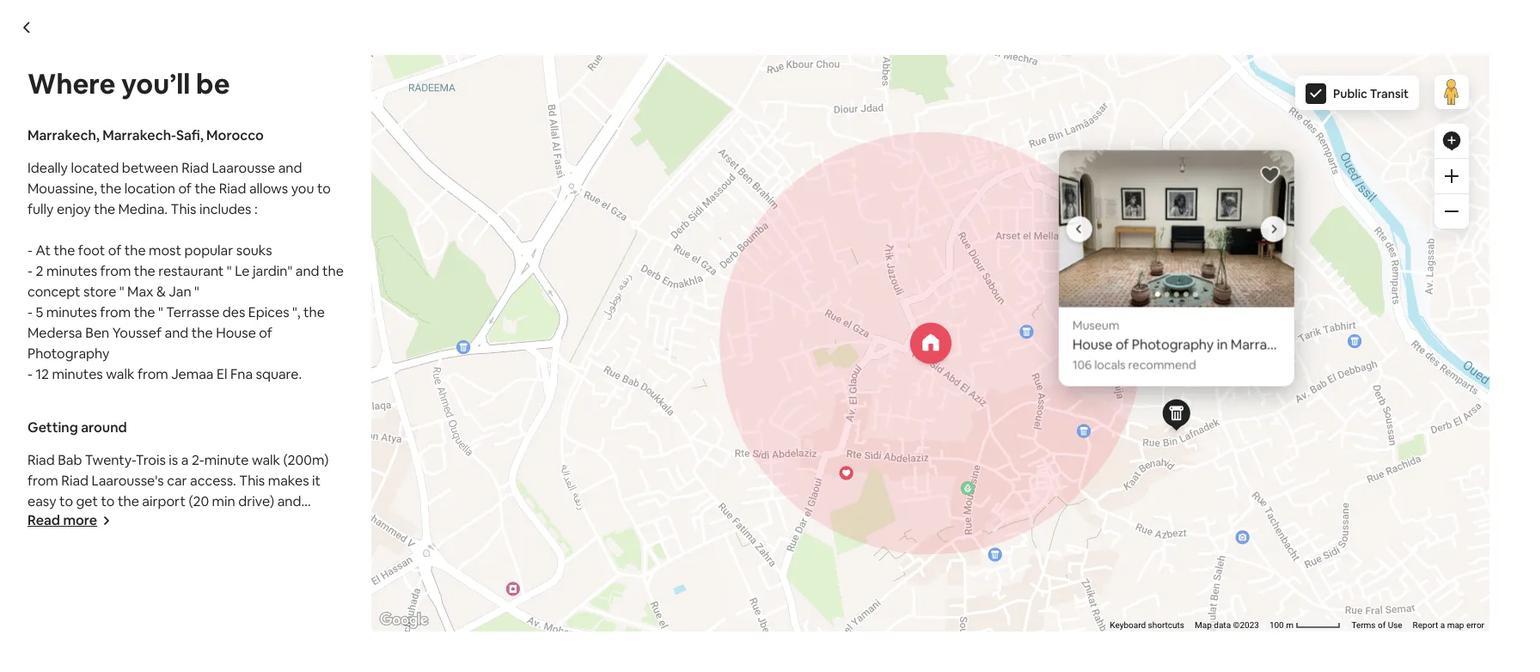 Task type: vqa. For each thing, say whether or not it's contained in the screenshot.
CALIFORNIA in the Julian, California 39 miles away 5 nights · Nov 29 – Dec 4 $1,457 total before taxes
no



Task type: locate. For each thing, give the bounding box(es) containing it.
souks inside the '- at the foot of the most popular souks - 2 minutes from the restaurant " le jardin" and the concept store " max & jan " - 5 minutes from the " terrasse des epices ", the medersa ben youssef and the house of photography - 12 minutes walk from jemaa el fna square.'
[[236, 242, 272, 260]]

1 horizontal spatial square.
[[506, 323, 552, 341]]

1 horizontal spatial foot
[[328, 262, 355, 280]]

mouassine, for - at the foot of the most popular souks - 2 minutes from the restaurant " le jardin" and the concept store " max & jan " - 5 minutes from the " terrasse des epices ", the medersa ben youssef and the house of photography - 12 minutes walk from jemaa el fna square.
[[28, 180, 97, 198]]

1 horizontal spatial le
[[485, 282, 499, 300]]

©2023 inside where you'll be dialog
[[1233, 621, 1259, 630]]

0 vertical spatial jemaa
[[421, 323, 463, 341]]

" terrasse inside the '- at the foot of the most popular souks - 2 minutes from the restaurant " le jardin" and the concept store " max & jan " - 5 minutes from the " terrasse des epices ", the medersa ben youssef and the house of photography - 12 minutes walk from jemaa el fna square.'
[[158, 303, 219, 322]]

in right joined at the bottom of the page
[[386, 430, 396, 445]]

max inside the - 2 minutes from the restaurant " le jardin" and the concept store " max & jan " - 5 minutes from the " terrasse des epices ", the medersa ben youssef and the house of photography - 12 minutes walk from jemaa el fna square.
[[696, 282, 722, 300]]

marrakech- for - at the foot of the most popular souks - 2 minutes from the restaurant " le jardin" and the concept store " max & jan " - 5 minutes from the " terrasse des epices ", the medersa ben youssef and the house of photography - 12 minutes walk from jemaa el fna square.
[[103, 126, 176, 144]]

des inside the - 2 minutes from the restaurant " le jardin" and the concept store " max & jan " - 5 minutes from the " terrasse des epices ", the medersa ben youssef and the house of photography - 12 minutes walk from jemaa el fna square.
[[472, 303, 495, 321]]

data left '500'
[[954, 150, 971, 159]]

0 vertical spatial square.
[[506, 323, 552, 341]]

0 vertical spatial in
[[386, 430, 396, 445]]

0 horizontal spatial fna
[[230, 365, 253, 383]]

1 horizontal spatial mouassine,
[[555, 220, 624, 238]]

google map
showing 10 points of interest. including 1 saved point of interest. region
[[185, 0, 1517, 659]]

terms right 100 m button
[[1352, 621, 1376, 630]]

rent
[[558, 552, 584, 570]]

" terrasse inside the - 2 minutes from the restaurant " le jardin" and the concept store " max & jan " - 5 minutes from the " terrasse des epices ", the medersa ben youssef and the house of photography - 12 minutes walk from jemaa el fna square.
[[408, 303, 469, 321]]

1 horizontal spatial keyboard shortcuts
[[1110, 621, 1185, 630]]

fna inside the '- at the foot of the most popular souks - 2 minutes from the restaurant " le jardin" and the concept store " max & jan " - 5 minutes from the " terrasse des epices ", the medersa ben youssef and the house of photography - 12 minutes walk from jemaa el fna square.'
[[230, 365, 253, 383]]

are
[[286, 534, 306, 552]]

0 horizontal spatial map
[[935, 150, 952, 159]]

getting around
[[28, 419, 127, 437]]

photography
[[825, 303, 907, 321], [28, 345, 109, 363]]

2 vertical spatial 2
[[317, 552, 325, 570]]

1 response from the top
[[766, 501, 827, 519]]

majorelle
[[270, 513, 327, 531]]

safi, inside where you'll be dialog
[[176, 126, 204, 144]]

medina. inside where you'll be dialog
[[118, 200, 168, 218]]

morocco inside where you'll be dialog
[[206, 126, 264, 144]]

read more
[[28, 512, 97, 530]]

1 vertical spatial laarousse
[[462, 220, 525, 238]]

0 horizontal spatial 2
[[36, 262, 43, 280]]

more right show
[[316, 294, 350, 312]]

0 vertical spatial ©2023
[[973, 150, 999, 159]]

1 horizontal spatial includes
[[1033, 220, 1085, 238]]

fna inside the - 2 minutes from the restaurant " le jardin" and the concept store " max & jan " - 5 minutes from the " terrasse des epices ", the medersa ben youssef and the house of photography - 12 minutes walk from jemaa el fna square.
[[480, 323, 503, 341]]

travel,
[[405, 511, 444, 529]]

map left 100
[[1195, 621, 1212, 630]]

0 vertical spatial at
[[36, 242, 51, 260]]

terms inside where you'll be dialog
[[1352, 621, 1376, 630]]

report a map error for 100 m
[[1413, 621, 1485, 630]]

square.
[[506, 323, 552, 341], [256, 365, 302, 383]]

terms right 500 m button
[[1102, 150, 1126, 159]]

m right '500'
[[1026, 150, 1034, 159]]

use inside where you'll be dialog
[[1388, 621, 1403, 630]]

report a map error link inside where you'll be dialog
[[1413, 621, 1485, 630]]

1 vertical spatial square.
[[256, 365, 302, 383]]

1 vertical spatial located
[[321, 220, 369, 238]]

le inside the - 2 minutes from the restaurant " le jardin" and the concept store " max & jan " - 5 minutes from the " terrasse des epices ", the medersa ben youssef and the house of photography - 12 minutes walk from jemaa el fna square.
[[485, 282, 499, 300]]

2 inside i offer 2 riads in the medina of marrakech for rent for long weekends with family or friends!
[[317, 552, 325, 570]]

keyboard for 500 m
[[850, 150, 886, 159]]

popular inside the '- at the foot of the most popular souks - 2 minutes from the restaurant " le jardin" and the concept store " max & jan " - 5 minutes from the " terrasse des epices ", the medersa ben youssef and the house of photography - 12 minutes walk from jemaa el fna square.'
[[184, 242, 233, 260]]

marrakech
[[466, 552, 533, 570]]

shortcuts inside where you'll be dialog
[[1148, 621, 1185, 630]]

transit
[[1370, 86, 1409, 101]]

ideally for - at the foot of the most popular souks - 2 minutes from the restaurant " le jardin" and the concept store " max & jan " - 5 minutes from the " terrasse des epices ", the medersa ben youssef and the house of photography - 12 minutes walk from jemaa el fna square.
[[28, 159, 68, 177]]

fully inside ideally located between riad laarousse and mouassine, the location of the riad allows you to fully enjoy the medina. this includes :
[[28, 200, 54, 218]]

marrakech, marrakech-safi, morocco inside where you'll be dialog
[[28, 126, 264, 144]]

you inside where you'll be dialog
[[291, 180, 314, 198]]

italiano
[[949, 470, 995, 488]]

1 vertical spatial more
[[63, 512, 97, 530]]

morocco for - 12 minutes walk from jemaa el fna square.
[[456, 188, 514, 206]]

max inside the '- at the foot of the most popular souks - 2 minutes from the restaurant " le jardin" and the concept store " max & jan " - 5 minutes from the " terrasse des epices ", the medersa ben youssef and the house of photography - 12 minutes walk from jemaa el fna square.'
[[127, 283, 153, 301]]

a inside riad bab twenty-trois is a 2-minute walk (200m) from riad laarousse's car access. this makes it easy to get to the airport (20 min drive) and outings to geliz (new town) where the majorelle gardens and yves saint laurent museum are located.
[[181, 451, 189, 469]]

0 vertical spatial marrakech-
[[103, 126, 176, 144]]

between for - 12 minutes walk from jemaa el fna square.
[[372, 220, 428, 238]]

0 vertical spatial terms
[[1102, 150, 1126, 159]]

in up the with
[[362, 552, 372, 570]]

1 horizontal spatial concept
[[597, 282, 650, 300]]

m for 500
[[1026, 150, 1034, 159]]

shortcuts
[[888, 150, 925, 159], [1148, 621, 1185, 630]]

& inside the '- at the foot of the most popular souks - 2 minutes from the restaurant " le jardin" and the concept store " max & jan " - 5 minutes from the " terrasse des epices ", the medersa ben youssef and the house of photography - 12 minutes walk from jemaa el fna square.'
[[156, 283, 166, 301]]

marrakech- down where you'll be
[[103, 126, 176, 144]]

0 vertical spatial house
[[766, 303, 806, 321]]

restaurant
[[158, 262, 224, 280], [408, 282, 474, 300]]

1 horizontal spatial map
[[1447, 621, 1464, 630]]

2 horizontal spatial a
[[1441, 621, 1445, 630]]

map inside where you'll be dialog
[[1447, 621, 1464, 630]]

1 horizontal spatial fully
[[861, 220, 888, 238]]

map data ©2023 inside where you'll be dialog
[[1195, 621, 1259, 630]]

12 inside the '- at the foot of the most popular souks - 2 minutes from the restaurant " le jardin" and the concept store " max & jan " - 5 minutes from the " terrasse des epices ", the medersa ben youssef and the house of photography - 12 minutes walk from jemaa el fna square.'
[[36, 365, 49, 383]]

1 vertical spatial medersa
[[28, 324, 82, 342]]

store
[[653, 282, 685, 300], [83, 283, 116, 301]]

map data ©2023 left '500'
[[935, 150, 999, 159]]

map inside where you'll be dialog
[[1195, 621, 1212, 630]]

286 reviews
[[301, 470, 379, 488]]

error for 500 m
[[1217, 150, 1235, 159]]

jardin" inside the '- at the foot of the most popular souks - 2 minutes from the restaurant " le jardin" and the concept store " max & jan " - 5 minutes from the " terrasse des epices ", the medersa ben youssef and the house of photography - 12 minutes walk from jemaa el fna square.'
[[253, 262, 293, 280]]

map data ©2023 left 100
[[1195, 621, 1259, 630]]

more down get
[[63, 512, 97, 530]]

includes inside ideally located between riad laarousse and mouassine, the location of the riad allows you to fully enjoy the medina. this includes :
[[199, 200, 251, 218]]

terms of use right 500 m button
[[1102, 150, 1153, 159]]

use for 500 m
[[1138, 150, 1153, 159]]

marrakech, inside where you'll be dialog
[[28, 126, 100, 144]]

-
[[28, 242, 33, 260], [277, 262, 282, 280], [28, 262, 33, 280], [277, 282, 282, 300], [277, 303, 282, 321], [28, 303, 33, 322], [277, 323, 282, 341], [28, 365, 33, 383]]

0 vertical spatial 2
[[36, 262, 43, 280]]

identity
[[424, 470, 473, 488]]

0 vertical spatial map
[[935, 150, 952, 159]]

a for 100 m
[[1441, 621, 1445, 630]]

mouassine, inside ideally located between riad laarousse and mouassine, the location of the riad allows you to fully enjoy the medina. this includes :
[[28, 180, 97, 198]]

0 horizontal spatial epices ",
[[248, 303, 301, 322]]

0 horizontal spatial jan "
[[169, 283, 199, 301]]

1 vertical spatial you
[[819, 220, 842, 238]]

medina.
[[118, 200, 168, 218], [952, 220, 1002, 238]]

walk up makes
[[252, 451, 280, 469]]

1 vertical spatial ideally
[[277, 220, 318, 238]]

2 inside the '- at the foot of the most popular souks - 2 minutes from the restaurant " le jardin" and the concept store " max & jan " - 5 minutes from the " terrasse des epices ", the medersa ben youssef and the house of photography - 12 minutes walk from jemaa el fna square.'
[[36, 262, 43, 280]]

jan "
[[738, 282, 768, 300], [169, 283, 199, 301]]

getting
[[28, 419, 78, 437]]

1 for from the left
[[536, 552, 555, 570]]

0 horizontal spatial jemaa
[[171, 365, 214, 383]]

for right rent
[[587, 552, 605, 570]]

jardin"
[[253, 262, 293, 280], [502, 282, 542, 300]]

and
[[278, 159, 302, 177], [528, 220, 552, 238], [296, 262, 319, 280], [545, 282, 569, 300], [715, 303, 739, 321], [165, 324, 189, 342], [277, 493, 301, 511], [487, 511, 511, 529], [84, 534, 108, 552]]

map data ©2023 for 100 m
[[1195, 621, 1259, 630]]

0 horizontal spatial allows
[[249, 180, 288, 198]]

le inside the '- at the foot of the most popular souks - 2 minutes from the restaurant " le jardin" and the concept store " max & jan " - 5 minutes from the " terrasse des epices ", the medersa ben youssef and the house of photography - 12 minutes walk from jemaa el fna square.'
[[235, 262, 250, 280]]

between down 'you'll'
[[122, 159, 179, 177]]

report a map error inside where you'll be dialog
[[1413, 621, 1485, 630]]

souks
[[236, 242, 272, 260], [486, 262, 522, 280]]

between
[[122, 159, 179, 177], [372, 220, 428, 238]]

enjoy for - 12 minutes walk from jemaa el fna square.
[[57, 200, 91, 218]]

data left 100
[[1214, 621, 1231, 630]]

12 down show
[[285, 323, 299, 341]]

1 vertical spatial keyboard shortcuts
[[1110, 621, 1185, 630]]

2 horizontal spatial walk
[[356, 323, 384, 341]]

error inside where you'll be dialog
[[1467, 621, 1485, 630]]

0 vertical spatial data
[[954, 150, 971, 159]]

106 locals recommend
[[1072, 357, 1196, 372]]

museum up i in the bottom left of the page
[[229, 534, 283, 552]]

terms of use right 100 m button
[[1352, 621, 1403, 630]]

photography inside the - 2 minutes from the restaurant " le jardin" and the concept store " max & jan " - 5 minutes from the " terrasse des epices ", the medersa ben youssef and the house of photography - 12 minutes walk from jemaa el fna square.
[[825, 303, 907, 321]]

drag pegman onto the map to open street view image
[[1435, 75, 1469, 109]]

this
[[171, 200, 196, 218], [1005, 220, 1030, 238], [239, 472, 265, 490]]

terms of use link right 100 m button
[[1352, 621, 1403, 630]]

add a place to the map image
[[1442, 131, 1462, 151]]

of inside the - 2 minutes from the restaurant " le jardin" and the concept store " max & jan " - 5 minutes from the " terrasse des epices ", the medersa ben youssef and the house of photography - 12 minutes walk from jemaa el fna square.
[[809, 303, 822, 321]]

0 vertical spatial restaurant
[[158, 262, 224, 280]]

500 m
[[1010, 150, 1036, 159]]

for
[[536, 552, 555, 570], [587, 552, 605, 570]]

m inside button
[[1026, 150, 1034, 159]]

0 vertical spatial location
[[124, 180, 175, 198]]

jan " inside the '- at the foot of the most popular souks - 2 minutes from the restaurant " le jardin" and the concept store " max & jan " - 5 minutes from the " terrasse des epices ", the medersa ben youssef and the house of photography - 12 minutes walk from jemaa el fna square.'
[[169, 283, 199, 301]]

youssef
[[663, 303, 712, 321], [112, 324, 162, 342]]

1 vertical spatial data
[[1214, 621, 1231, 630]]

medina
[[400, 552, 447, 570]]

1 horizontal spatial ben
[[635, 303, 660, 321]]

min
[[212, 493, 235, 511]]

·
[[1072, 46, 1075, 59]]

1 vertical spatial foot
[[328, 262, 355, 280]]

0 horizontal spatial between
[[122, 159, 179, 177]]

most for - at the foot of the most popular souks
[[399, 262, 431, 280]]

riad
[[182, 159, 209, 177], [219, 180, 246, 198], [431, 220, 459, 238], [746, 220, 774, 238], [28, 451, 55, 469], [61, 472, 89, 490]]

12 up getting
[[36, 365, 49, 383]]

1 horizontal spatial safi,
[[426, 188, 453, 206]]

keyboard
[[850, 150, 886, 159], [1110, 621, 1146, 630]]

between inside ideally located between riad laarousse and mouassine, the location of the riad allows you to fully enjoy the medina. this includes :
[[122, 159, 179, 177]]

0 horizontal spatial jardin"
[[253, 262, 293, 280]]

report inside where you'll be dialog
[[1413, 621, 1439, 630]]

between for - at the foot of the most popular souks - 2 minutes from the restaurant " le jardin" and the concept store " max & jan " - 5 minutes from the " terrasse des epices ", the medersa ben youssef and the house of photography - 12 minutes walk from jemaa el fna square.
[[122, 159, 179, 177]]

le
[[235, 262, 250, 280], [485, 282, 499, 300]]

0 vertical spatial jardin"
[[253, 262, 293, 280]]

0 horizontal spatial walk
[[106, 365, 134, 383]]

m right 100
[[1286, 621, 1294, 630]]

response for response time
[[766, 532, 827, 550]]

where
[[28, 66, 115, 101]]

max
[[696, 282, 722, 300], [127, 283, 153, 301]]

1 vertical spatial includes
[[1033, 220, 1085, 238]]

0 vertical spatial fully
[[28, 200, 54, 218]]

100
[[1270, 621, 1284, 630]]

terms of use inside where you'll be dialog
[[1352, 621, 1403, 630]]

keyboard inside where you'll be dialog
[[1110, 621, 1146, 630]]

add listing to a list image
[[1260, 165, 1280, 185]]

located inside ideally located between riad laarousse and mouassine, the location of the riad allows you to fully enjoy the medina. this includes :
[[71, 159, 119, 177]]

0 horizontal spatial laarousse
[[212, 159, 275, 177]]

ideally located between riad laarousse and mouassine, the location of the riad allows you to fully enjoy the medina. this includes : inside where you'll be dialog
[[28, 159, 331, 218]]

contact
[[786, 589, 840, 607]]

terms of use for 500 m
[[1102, 150, 1153, 159]]

©2023 left '500'
[[973, 150, 999, 159]]

des inside the '- at the foot of the most popular souks - 2 minutes from the restaurant " le jardin" and the concept store " max & jan " - 5 minutes from the " terrasse des epices ", the medersa ben youssef and the house of photography - 12 minutes walk from jemaa el fna square.'
[[222, 303, 245, 322]]

0 horizontal spatial in
[[362, 552, 372, 570]]

safi, down be
[[176, 126, 204, 144]]

data
[[954, 150, 971, 159], [1214, 621, 1231, 630]]

1 vertical spatial keyboard
[[1110, 621, 1146, 630]]

souks for - at the foot of the most popular souks - 2 minutes from the restaurant " le jardin" and the concept store " max & jan " - 5 minutes from the " terrasse des epices ", the medersa ben youssef and the house of photography - 12 minutes walk from jemaa el fna square.
[[236, 242, 272, 260]]

1 vertical spatial report a map error link
[[1413, 621, 1485, 630]]

5 inside the - 2 minutes from the restaurant " le jardin" and the concept store " max & jan " - 5 minutes from the " terrasse des epices ", the medersa ben youssef and the house of photography - 12 minutes walk from jemaa el fna square.
[[285, 303, 293, 321]]

2 for from the left
[[587, 552, 605, 570]]

walk
[[356, 323, 384, 341], [106, 365, 134, 383], [252, 451, 280, 469]]

terms of use link right 500 m button
[[1102, 150, 1153, 159]]

el inside the '- at the foot of the most popular souks - 2 minutes from the restaurant " le jardin" and the concept store " max & jan " - 5 minutes from the " terrasse des epices ", the medersa ben youssef and the house of photography - 12 minutes walk from jemaa el fna square.'
[[217, 365, 227, 383]]

at
[[36, 242, 51, 260], [285, 262, 300, 280]]

foot for - at the foot of the most popular souks - 2 minutes from the restaurant " le jardin" and the concept store " max & jan " - 5 minutes from the " terrasse des epices ", the medersa ben youssef and the house of photography - 12 minutes walk from jemaa el fna square.
[[78, 242, 105, 260]]

walk inside the '- at the foot of the most popular souks - 2 minutes from the restaurant " le jardin" and the concept store " max & jan " - 5 minutes from the " terrasse des epices ", the medersa ben youssef and the house of photography - 12 minutes walk from jemaa el fna square.'
[[106, 365, 134, 383]]

1 vertical spatial walk
[[106, 365, 134, 383]]

terms of use link for 500 m
[[1102, 150, 1153, 159]]

0 vertical spatial report a map error
[[1163, 150, 1235, 159]]

1 horizontal spatial location
[[652, 220, 703, 238]]

in inside hosted by chloé joined in january 2015
[[386, 430, 396, 445]]

ideally located between riad laarousse and mouassine, the location of the riad allows you to fully enjoy the medina. this includes : for - 2 minutes from the restaurant " le jardin" and the concept store " max & jan "
[[277, 220, 1092, 238]]

1 vertical spatial this
[[1005, 220, 1030, 238]]

languages : english, français, italiano
[[766, 470, 995, 488]]

response down languages
[[766, 501, 827, 519]]

" terrasse
[[408, 303, 469, 321], [158, 303, 219, 322]]

©2023 for 500 m
[[973, 150, 999, 159]]

1 vertical spatial fna
[[230, 365, 253, 383]]

keyboard shortcuts inside where you'll be dialog
[[1110, 621, 1185, 630]]

1 horizontal spatial report a map error
[[1413, 621, 1485, 630]]

walk down the show more button at the top left
[[356, 323, 384, 341]]

between up '- at the foot of the most popular souks'
[[372, 220, 428, 238]]

you
[[291, 180, 314, 198], [819, 220, 842, 238]]

1 horizontal spatial shortcuts
[[1148, 621, 1185, 630]]

jemaa
[[421, 323, 463, 341], [171, 365, 214, 383]]

time
[[830, 532, 859, 550]]

0 horizontal spatial you
[[291, 180, 314, 198]]

report a map error for 500 m
[[1163, 150, 1235, 159]]

0 horizontal spatial located
[[71, 159, 119, 177]]

museum
[[1072, 317, 1119, 333], [229, 534, 283, 552]]

m
[[1026, 150, 1034, 159], [1286, 621, 1294, 630]]

most inside the '- at the foot of the most popular souks - 2 minutes from the restaurant " le jardin" and the concept store " max & jan " - 5 minutes from the " terrasse des epices ", the medersa ben youssef and the house of photography - 12 minutes walk from jemaa el fna square.'
[[149, 242, 181, 260]]

get
[[76, 493, 98, 511]]

1 horizontal spatial morocco
[[456, 188, 514, 206]]

0 horizontal spatial terms of use link
[[1102, 150, 1153, 159]]

image 1 image
[[1059, 150, 1294, 307], [1059, 150, 1294, 307]]

house
[[766, 303, 806, 321], [216, 324, 256, 342]]

to
[[317, 180, 331, 198], [845, 220, 858, 238], [59, 493, 73, 511], [101, 493, 115, 511], [78, 513, 92, 531]]

2 vertical spatial this
[[239, 472, 265, 490]]

saint
[[144, 534, 175, 552]]

in inside i offer 2 riads in the medina of marrakech for rent for long weekends with family or friends!
[[362, 552, 372, 570]]

more for show more
[[316, 294, 350, 312]]

0 vertical spatial safi,
[[176, 126, 204, 144]]

& inside the - 2 minutes from the restaurant " le jardin" and the concept store " max & jan " - 5 minutes from the " terrasse des epices ", the medersa ben youssef and the house of photography - 12 minutes walk from jemaa el fna square.
[[725, 282, 735, 300]]

0 horizontal spatial a
[[181, 451, 189, 469]]

: inside ideally located between riad laarousse and mouassine, the location of the riad allows you to fully enjoy the medina. this includes :
[[254, 200, 258, 218]]

1 vertical spatial le
[[485, 282, 499, 300]]

0 vertical spatial keyboard
[[850, 150, 886, 159]]

bab
[[58, 451, 82, 469]]

terms of use link for 100 m
[[1352, 621, 1403, 630]]

1 horizontal spatial medersa
[[578, 303, 632, 321]]

1 vertical spatial house
[[216, 324, 256, 342]]

an
[[906, 532, 922, 550]]

1 vertical spatial ben
[[85, 324, 109, 342]]

12
[[285, 323, 299, 341], [36, 365, 49, 383]]

marrakech- up '- at the foot of the most popular souks'
[[352, 188, 426, 206]]

report a map error link
[[1163, 150, 1235, 159], [1413, 621, 1485, 630]]

1 vertical spatial location
[[652, 220, 703, 238]]

response for response rate
[[766, 501, 827, 519]]

1 horizontal spatial use
[[1388, 621, 1403, 630]]

100 m
[[1270, 621, 1296, 630]]

at inside the '- at the foot of the most popular souks - 2 minutes from the restaurant " le jardin" and the concept store " max & jan " - 5 minutes from the " terrasse des epices ", the medersa ben youssef and the house of photography - 12 minutes walk from jemaa el fna square.'
[[36, 242, 51, 260]]

zoom in image
[[1445, 169, 1459, 183]]

museum inside house of photography in marrakech "group"
[[1072, 317, 1119, 333]]

keyboard for 100 m
[[1110, 621, 1146, 630]]

0 horizontal spatial ben
[[85, 324, 109, 342]]

use for 100 m
[[1388, 621, 1403, 630]]

marrakech- inside where you'll be dialog
[[103, 126, 176, 144]]

1 vertical spatial restaurant
[[408, 282, 474, 300]]

souks for - at the foot of the most popular souks
[[486, 262, 522, 280]]

©2023 left 100
[[1233, 621, 1259, 630]]

enjoy for - 5 minutes from the " terrasse des epices ", the medersa ben youssef and the house of photography
[[891, 220, 925, 238]]

keyboard shortcuts for 100
[[1110, 621, 1185, 630]]

2 response from the top
[[766, 532, 827, 550]]

in
[[386, 430, 396, 445], [362, 552, 372, 570]]

terms of use link
[[1102, 150, 1153, 159], [1352, 621, 1403, 630]]

keyboard shortcuts button inside where you'll be dialog
[[1110, 620, 1185, 632]]

includes for - 5 minutes from the " terrasse des epices ", the medersa ben youssef and the house of photography
[[1033, 220, 1085, 238]]

©2023 for 100 m
[[1233, 621, 1259, 630]]

the inside i offer 2 riads in the medina of marrakech for rent for long weekends with family or friends!
[[375, 552, 397, 570]]

terms for 500 m
[[1102, 150, 1126, 159]]

1 vertical spatial report a map error
[[1413, 621, 1485, 630]]

100%
[[862, 501, 894, 519]]

1 vertical spatial in
[[362, 552, 372, 570]]

data inside where you'll be dialog
[[1214, 621, 1231, 630]]

1 vertical spatial use
[[1388, 621, 1403, 630]]

0 horizontal spatial foot
[[78, 242, 105, 260]]

marrakech, marrakech-safi, morocco down 'you'll'
[[28, 126, 264, 144]]

this for - 12 minutes walk from jemaa el fna square.
[[171, 200, 196, 218]]

where you'll be
[[28, 66, 230, 101]]

terms for 100 m
[[1352, 621, 1376, 630]]

1 horizontal spatial youssef
[[663, 303, 712, 321]]

location inside where you'll be dialog
[[124, 180, 175, 198]]

laarousse inside where you'll be dialog
[[212, 159, 275, 177]]

map data ©2023 for 500 m
[[935, 150, 999, 159]]

1 vertical spatial allows
[[777, 220, 816, 238]]

laarousse
[[212, 159, 275, 177], [462, 220, 525, 238]]

location for - 5 minutes from the " terrasse des epices ", the medersa ben youssef and the house of photography
[[124, 180, 175, 198]]

for left rent
[[536, 552, 555, 570]]

français,
[[891, 470, 946, 488]]

0 horizontal spatial le
[[235, 262, 250, 280]]

safi, up '- at the foot of the most popular souks'
[[426, 188, 453, 206]]

contact host link
[[766, 578, 894, 619]]

map left '500'
[[935, 150, 952, 159]]

1 horizontal spatial photography
[[825, 303, 907, 321]]

1 horizontal spatial el
[[466, 323, 477, 341]]

walk up around
[[106, 365, 134, 383]]

marrakech, marrakech-safi, morocco up '- at the foot of the most popular souks'
[[277, 188, 514, 206]]

1 vertical spatial 2
[[285, 282, 293, 300]]

you for - 5 minutes from the " terrasse des epices ", the medersa ben youssef and the house of photography
[[291, 180, 314, 198]]

popular for - at the foot of the most popular souks
[[434, 262, 483, 280]]

1 horizontal spatial keyboard
[[1110, 621, 1146, 630]]

makes
[[268, 472, 309, 490]]

1 vertical spatial at
[[285, 262, 300, 280]]

response down response rate : 100%
[[766, 532, 827, 550]]

enjoy inside ideally located between riad laarousse and mouassine, the location of the riad allows you to fully enjoy the medina. this includes :
[[57, 200, 91, 218]]

des
[[472, 303, 495, 321], [222, 303, 245, 322]]

terms
[[1102, 150, 1126, 159], [1352, 621, 1376, 630]]

(200m)
[[283, 451, 329, 469]]

1 horizontal spatial jan "
[[738, 282, 768, 300]]

0 horizontal spatial concept
[[28, 283, 80, 301]]

0 vertical spatial error
[[1217, 150, 1235, 159]]

m inside button
[[1286, 621, 1294, 630]]

more
[[316, 294, 350, 312], [63, 512, 97, 530]]

2
[[36, 262, 43, 280], [285, 282, 293, 300], [317, 552, 325, 570]]

1 vertical spatial jardin"
[[502, 282, 542, 300]]

zoom out image
[[1445, 205, 1459, 218]]

0 horizontal spatial medersa
[[28, 324, 82, 342]]

fully for - 5 minutes from the " terrasse des epices ", the medersa ben youssef and the house of photography
[[28, 200, 54, 218]]

foot inside the '- at the foot of the most popular souks - 2 minutes from the restaurant " le jardin" and the concept store " max & jan " - 5 minutes from the " terrasse des epices ", the medersa ben youssef and the house of photography - 12 minutes walk from jemaa el fna square.'
[[78, 242, 105, 260]]

0 horizontal spatial museum
[[229, 534, 283, 552]]

1 vertical spatial response
[[766, 532, 827, 550]]

museum up 106
[[1072, 317, 1119, 333]]

0 horizontal spatial map
[[1198, 150, 1215, 159]]

data for 100 m
[[1214, 621, 1231, 630]]

ideally inside ideally located between riad laarousse and mouassine, the location of the riad allows you to fully enjoy the medina. this includes :
[[28, 159, 68, 177]]

0 vertical spatial map data ©2023
[[935, 150, 999, 159]]

0 vertical spatial a
[[1191, 150, 1196, 159]]

read more button
[[28, 512, 111, 530]]

1 horizontal spatial 2
[[285, 282, 293, 300]]

morocco for - at the foot of the most popular souks - 2 minutes from the restaurant " le jardin" and the concept store " max & jan " - 5 minutes from the " terrasse des epices ", the medersa ben youssef and the house of photography - 12 minutes walk from jemaa el fna square.
[[206, 126, 264, 144]]

el
[[466, 323, 477, 341], [217, 365, 227, 383]]



Task type: describe. For each thing, give the bounding box(es) containing it.
keyboard shortcuts for 500
[[850, 150, 925, 159]]

2-
[[192, 451, 204, 469]]

identity verified
[[424, 470, 524, 488]]

ideally located between riad laarousse and mouassine, the location of the riad allows you to fully enjoy the medina. this includes : for - 5 minutes from the " terrasse des epices ", the medersa ben youssef and the house of photography
[[28, 159, 331, 218]]

286
[[301, 470, 325, 488]]

epices ", inside the '- at the foot of the most popular souks - 2 minutes from the restaurant " le jardin" and the concept store " max & jan " - 5 minutes from the " terrasse des epices ", the medersa ben youssef and the house of photography - 12 minutes walk from jemaa el fna square.'
[[248, 303, 301, 322]]

around
[[81, 419, 127, 437]]

family
[[375, 573, 413, 591]]

art
[[538, 511, 557, 529]]

report a map error link for 500 m
[[1163, 150, 1235, 159]]

medersa inside the - 2 minutes from the restaurant " le jardin" and the concept store " max & jan " - 5 minutes from the " terrasse des epices ", the medersa ben youssef and the house of photography - 12 minutes walk from jemaa el fna square.
[[578, 303, 632, 321]]

youssef inside the '- at the foot of the most popular souks - 2 minutes from the restaurant " le jardin" and the concept store " max & jan " - 5 minutes from the " terrasse des epices ", the medersa ben youssef and the house of photography - 12 minutes walk from jemaa el fna square.'
[[112, 324, 162, 342]]

house of photography in marrakech group
[[1059, 150, 1517, 386]]

public transit
[[1333, 86, 1409, 101]]

hosting.
[[576, 511, 627, 529]]

medina. for - 5 minutes from the " terrasse des epices ", the medersa ben youssef and the house of photography
[[952, 220, 1002, 238]]

twenty-
[[85, 451, 136, 469]]

yves
[[111, 534, 141, 552]]

in for offer
[[362, 552, 372, 570]]

public
[[1333, 86, 1368, 101]]

106
[[1072, 357, 1092, 372]]

your stay location, map pin image
[[910, 322, 951, 364]]

it
[[312, 472, 321, 490]]

most for - at the foot of the most popular souks - 2 minutes from the restaurant " le jardin" and the concept store " max & jan " - 5 minutes from the " terrasse des epices ", the medersa ben youssef and the house of photography - 12 minutes walk from jemaa el fna square.
[[149, 242, 181, 260]]

ben inside the - 2 minutes from the restaurant " le jardin" and the concept store " max & jan " - 5 minutes from the " terrasse des epices ", the medersa ben youssef and the house of photography - 12 minutes walk from jemaa el fna square.
[[635, 303, 660, 321]]

report for 500 m
[[1163, 150, 1189, 159]]

2015
[[445, 430, 470, 445]]

(new
[[129, 513, 160, 531]]

concept inside the '- at the foot of the most popular souks - 2 minutes from the restaurant " le jardin" and the concept store " max & jan " - 5 minutes from the " terrasse des epices ", the medersa ben youssef and the house of photography - 12 minutes walk from jemaa el fna square.'
[[28, 283, 80, 301]]

located.
[[28, 555, 79, 573]]

outings
[[28, 513, 75, 531]]

lover of marrakech, travel, decor and the art of hosting.
[[277, 511, 627, 529]]

fully for - 2 minutes from the restaurant " le jardin" and the concept store " max & jan "
[[861, 220, 888, 238]]

trois
[[136, 451, 166, 469]]

terms of use for 100 m
[[1352, 621, 1403, 630]]

data for 500 m
[[954, 150, 971, 159]]

within
[[865, 532, 903, 550]]

you'll
[[121, 66, 190, 101]]

foot for - at the foot of the most popular souks
[[328, 262, 355, 280]]

laarousse for - at the foot of the most popular souks - 2 minutes from the restaurant " le jardin" and the concept store " max & jan " - 5 minutes from the " terrasse des epices ", the medersa ben youssef and the house of photography - 12 minutes walk from jemaa el fna square.
[[212, 159, 275, 177]]

show more
[[277, 294, 350, 312]]

verified
[[476, 470, 524, 488]]

recommend
[[1128, 357, 1196, 372]]

map for 500 m
[[935, 150, 952, 159]]

(20
[[189, 493, 209, 511]]

geliz
[[95, 513, 126, 531]]

or
[[416, 573, 430, 591]]

reviews
[[328, 470, 379, 488]]

map for 100 m
[[1195, 621, 1212, 630]]

town)
[[163, 513, 200, 531]]

and inside ideally located between riad laarousse and mouassine, the location of the riad allows you to fully enjoy the medina. this includes :
[[278, 159, 302, 177]]

walk inside the - 2 minutes from the restaurant " le jardin" and the concept store " max & jan " - 5 minutes from the " terrasse des epices ", the medersa ben youssef and the house of photography - 12 minutes walk from jemaa el fna square.
[[356, 323, 384, 341]]

gardens
[[28, 534, 81, 552]]

in for by
[[386, 430, 396, 445]]

house inside the - 2 minutes from the restaurant " le jardin" and the concept store " max & jan " - 5 minutes from the " terrasse des epices ", the medersa ben youssef and the house of photography - 12 minutes walk from jemaa el fna square.
[[766, 303, 806, 321]]

response time : within an hour
[[766, 532, 954, 550]]

map for 100 m
[[1447, 621, 1464, 630]]

i offer 2 riads in the medina of marrakech for rent for long weekends with family or friends!
[[277, 552, 636, 591]]

jan " inside the - 2 minutes from the restaurant " le jardin" and the concept store " max & jan " - 5 minutes from the " terrasse des epices ", the medersa ben youssef and the house of photography - 12 minutes walk from jemaa el fna square.
[[738, 282, 768, 300]]

shortcuts for 500
[[888, 150, 925, 159]]

epices ", inside the - 2 minutes from the restaurant " le jardin" and the concept store " max & jan " - 5 minutes from the " terrasse des epices ", the medersa ben youssef and the house of photography - 12 minutes walk from jemaa el fna square.
[[498, 303, 550, 321]]

google image
[[376, 610, 432, 632]]

ben inside the '- at the foot of the most popular souks - 2 minutes from the restaurant " le jardin" and the concept store " max & jan " - 5 minutes from the " terrasse des epices ", the medersa ben youssef and the house of photography - 12 minutes walk from jemaa el fna square.'
[[85, 324, 109, 342]]

chloé
[[441, 400, 494, 424]]

rate
[[830, 501, 855, 519]]

laurent
[[178, 534, 226, 552]]

m for 100
[[1286, 621, 1294, 630]]

superhost
[[568, 471, 634, 489]]

marrakech, for - at the foot of the most popular souks - 2 minutes from the restaurant " le jardin" and the concept store " max & jan " - 5 minutes from the " terrasse des epices ", the medersa ben youssef and the house of photography - 12 minutes walk from jemaa el fna square.
[[28, 126, 100, 144]]

safi, for - at the foot of the most popular souks - 2 minutes from the restaurant " le jardin" and the concept store " max & jan " - 5 minutes from the " terrasse des epices ", the medersa ben youssef and the house of photography - 12 minutes walk from jemaa el fna square.
[[176, 126, 204, 144]]

report a map error link for 100 m
[[1413, 621, 1485, 630]]

lover
[[277, 511, 312, 529]]

joined
[[346, 430, 384, 445]]

youssef inside the - 2 minutes from the restaurant " le jardin" and the concept store " max & jan " - 5 minutes from the " terrasse des epices ", the medersa ben youssef and the house of photography - 12 minutes walk from jemaa el fna square.
[[663, 303, 712, 321]]

this inside riad bab twenty-trois is a 2-minute walk (200m) from riad laarousse's car access. this makes it easy to get to the airport (20 min drive) and outings to geliz (new town) where the majorelle gardens and yves saint laurent museum are located.
[[239, 472, 265, 490]]

a for 500 m
[[1191, 150, 1196, 159]]

walk inside riad bab twenty-trois is a 2-minute walk (200m) from riad laarousse's car access. this makes it easy to get to the airport (20 min drive) and outings to geliz (new town) where the majorelle gardens and yves saint laurent museum are located.
[[252, 451, 280, 469]]

is
[[169, 451, 178, 469]]

safi, for - 12 minutes walk from jemaa el fna square.
[[426, 188, 453, 206]]

be
[[196, 66, 230, 101]]

2 vertical spatial marrakech,
[[332, 511, 402, 529]]

read
[[28, 512, 60, 530]]

2 inside the - 2 minutes from the restaurant " le jardin" and the concept store " max & jan " - 5 minutes from the " terrasse des epices ", the medersa ben youssef and the house of photography - 12 minutes walk from jemaa el fna square.
[[285, 282, 293, 300]]

medina. for - 12 minutes walk from jemaa el fna square.
[[118, 200, 168, 218]]

by
[[415, 400, 437, 424]]

image 2 image
[[1294, 150, 1517, 307]]

contact host
[[786, 589, 873, 607]]

offer
[[284, 552, 314, 570]]

includes for - 12 minutes walk from jemaa el fna square.
[[199, 200, 251, 218]]

january
[[398, 430, 442, 445]]

hosted
[[346, 400, 411, 424]]

mouassine, for - 12 minutes walk from jemaa el fna square.
[[555, 220, 624, 238]]

google map
showing 8 points of interest. region
[[242, 0, 1342, 167]]

this for - 5 minutes from the " terrasse des epices ", the medersa ben youssef and the house of photography
[[1005, 220, 1030, 238]]

popular for - at the foot of the most popular souks - 2 minutes from the restaurant " le jardin" and the concept store " max & jan " - 5 minutes from the " terrasse des epices ", the medersa ben youssef and the house of photography - 12 minutes walk from jemaa el fna square.
[[184, 242, 233, 260]]

at for - at the foot of the most popular souks - 2 minutes from the restaurant " le jardin" and the concept store " max & jan " - 5 minutes from the " terrasse des epices ", the medersa ben youssef and the house of photography - 12 minutes walk from jemaa el fna square.
[[36, 242, 51, 260]]

report for 100 m
[[1413, 621, 1439, 630]]

4.87
[[1049, 46, 1070, 59]]

riad bab twenty-trois is a 2-minute walk (200m) from riad laarousse's car access. this makes it easy to get to the airport (20 min drive) and outings to geliz (new town) where the majorelle gardens and yves saint laurent museum are located.
[[28, 451, 329, 573]]

photography inside the '- at the foot of the most popular souks - 2 minutes from the restaurant " le jardin" and the concept store " max & jan " - 5 minutes from the " terrasse des epices ", the medersa ben youssef and the house of photography - 12 minutes walk from jemaa el fna square.'
[[28, 345, 109, 363]]

restaurant inside the '- at the foot of the most popular souks - 2 minutes from the restaurant " le jardin" and the concept store " max & jan " - 5 minutes from the " terrasse des epices ", the medersa ben youssef and the house of photography - 12 minutes walk from jemaa el fna square.'
[[158, 262, 224, 280]]

weekends
[[277, 573, 342, 591]]

access.
[[190, 472, 236, 490]]

airport
[[142, 493, 186, 511]]

you for - 2 minutes from the restaurant " le jardin" and the concept store " max & jan "
[[819, 220, 842, 238]]

laarousse for - 12 minutes walk from jemaa el fna square.
[[462, 220, 525, 238]]

friends!
[[433, 573, 480, 591]]

marrakech, for - 12 minutes walk from jemaa el fna square.
[[277, 188, 349, 206]]

show more button
[[277, 294, 364, 312]]

ideally for - 12 minutes walk from jemaa el fna square.
[[277, 220, 318, 238]]

store inside the - 2 minutes from the restaurant " le jardin" and the concept store " max & jan " - 5 minutes from the " terrasse des epices ", the medersa ben youssef and the house of photography - 12 minutes walk from jemaa el fna square.
[[653, 282, 685, 300]]

concept inside the - 2 minutes from the restaurant " le jardin" and the concept store " max & jan " - 5 minutes from the " terrasse des epices ", the medersa ben youssef and the house of photography - 12 minutes walk from jemaa el fna square.
[[597, 282, 650, 300]]

error for 100 m
[[1467, 621, 1485, 630]]

shortcuts for 100
[[1148, 621, 1185, 630]]

house inside the '- at the foot of the most popular souks - 2 minutes from the restaurant " le jardin" and the concept store " max & jan " - 5 minutes from the " terrasse des epices ", the medersa ben youssef and the house of photography - 12 minutes walk from jemaa el fna square.'
[[216, 324, 256, 342]]

12 inside the - 2 minutes from the restaurant " le jardin" and the concept store " max & jan " - 5 minutes from the " terrasse des epices ", the medersa ben youssef and the house of photography - 12 minutes walk from jemaa el fna square.
[[285, 323, 299, 341]]

247
[[1078, 46, 1095, 59]]

500
[[1010, 150, 1024, 159]]

marrakech, marrakech-safi, morocco for - at the foot of the most popular souks - 2 minutes from the restaurant " le jardin" and the concept store " max & jan " - 5 minutes from the " terrasse des epices ", the medersa ben youssef and the house of photography - 12 minutes walk from jemaa el fna square.
[[28, 126, 264, 144]]

of inside i offer 2 riads in the medina of marrakech for rent for long weekends with family or friends!
[[450, 552, 463, 570]]

map for 500 m
[[1198, 150, 1215, 159]]

languages
[[766, 470, 834, 488]]

drive)
[[238, 493, 274, 511]]

where you'll be dialog
[[0, 0, 1517, 659]]

from inside riad bab twenty-trois is a 2-minute walk (200m) from riad laarousse's car access. this makes it easy to get to the airport (20 min drive) and outings to geliz (new town) where the majorelle gardens and yves saint laurent museum are located.
[[28, 472, 58, 490]]

keyboard shortcuts button for 500
[[850, 149, 925, 161]]

- at the foot of the most popular souks
[[277, 262, 522, 280]]

500 m button
[[1004, 149, 1097, 161]]

store inside the '- at the foot of the most popular souks - 2 minutes from the restaurant " le jardin" and the concept store " max & jan " - 5 minutes from the " terrasse des epices ", the medersa ben youssef and the house of photography - 12 minutes walk from jemaa el fna square.'
[[83, 283, 116, 301]]

allows for - 2 minutes from the restaurant " le jardin" and the concept store " max & jan "
[[777, 220, 816, 238]]

car
[[167, 472, 187, 490]]

at for - at the foot of the most popular souks
[[285, 262, 300, 280]]

- 2 minutes from the restaurant " le jardin" and the concept store " max & jan " - 5 minutes from the " terrasse des epices ", the medersa ben youssef and the house of photography - 12 minutes walk from jemaa el fna square.
[[277, 282, 907, 341]]

located for - at the foot of the most popular souks - 2 minutes from the restaurant " le jardin" and the concept store " max & jan " - 5 minutes from the " terrasse des epices ", the medersa ben youssef and the house of photography - 12 minutes walk from jemaa el fna square.
[[71, 159, 119, 177]]

square. inside the - 2 minutes from the restaurant " le jardin" and the concept store " max & jan " - 5 minutes from the " terrasse des epices ", the medersa ben youssef and the house of photography - 12 minutes walk from jemaa el fna square.
[[506, 323, 552, 341]]

museum inside riad bab twenty-trois is a 2-minute walk (200m) from riad laarousse's car access. this makes it easy to get to the airport (20 min drive) and outings to geliz (new town) where the majorelle gardens and yves saint laurent museum are located.
[[229, 534, 283, 552]]

easy
[[28, 493, 56, 511]]

response rate : 100%
[[766, 501, 894, 519]]

marrakech, marrakech-safi, morocco for - 12 minutes walk from jemaa el fna square.
[[277, 188, 514, 206]]

location for - 2 minutes from the restaurant " le jardin" and the concept store " max & jan "
[[652, 220, 703, 238]]

riads
[[328, 552, 359, 570]]

jemaa inside the - 2 minutes from the restaurant " le jardin" and the concept store " max & jan " - 5 minutes from the " terrasse des epices ", the medersa ben youssef and the house of photography - 12 minutes walk from jemaa el fna square.
[[421, 323, 463, 341]]

jemaa inside the '- at the foot of the most popular souks - 2 minutes from the restaurant " le jardin" and the concept store " max & jan " - 5 minutes from the " terrasse des epices ", the medersa ben youssef and the house of photography - 12 minutes walk from jemaa el fna square.'
[[171, 365, 214, 383]]

restaurant inside the - 2 minutes from the restaurant " le jardin" and the concept store " max & jan " - 5 minutes from the " terrasse des epices ", the medersa ben youssef and the house of photography - 12 minutes walk from jemaa el fna square.
[[408, 282, 474, 300]]

more for read more
[[63, 512, 97, 530]]

show
[[277, 294, 313, 312]]

long
[[608, 552, 636, 570]]

jardin" inside the - 2 minutes from the restaurant " le jardin" and the concept store " max & jan " - 5 minutes from the " terrasse des epices ", the medersa ben youssef and the house of photography - 12 minutes walk from jemaa el fna square.
[[502, 282, 542, 300]]

where
[[203, 513, 243, 531]]

english,
[[841, 470, 888, 488]]

medersa inside the '- at the foot of the most popular souks - 2 minutes from the restaurant " le jardin" and the concept store " max & jan " - 5 minutes from the " terrasse des epices ", the medersa ben youssef and the house of photography - 12 minutes walk from jemaa el fna square.'
[[28, 324, 82, 342]]

5 inside the '- at the foot of the most popular souks - 2 minutes from the restaurant " le jardin" and the concept store " max & jan " - 5 minutes from the " terrasse des epices ", the medersa ben youssef and the house of photography - 12 minutes walk from jemaa el fna square.'
[[36, 303, 43, 322]]

marrakech- for - 12 minutes walk from jemaa el fna square.
[[352, 188, 426, 206]]

minute
[[204, 451, 249, 469]]

locals
[[1094, 357, 1125, 372]]

keyboard shortcuts button for 100
[[1110, 620, 1185, 632]]

el inside the - 2 minutes from the restaurant " le jardin" and the concept store " max & jan " - 5 minutes from the " terrasse des epices ", the medersa ben youssef and the house of photography - 12 minutes walk from jemaa el fna square.
[[466, 323, 477, 341]]

with
[[345, 573, 372, 591]]

reviews
[[1097, 46, 1133, 59]]

located for - 12 minutes walk from jemaa el fna square.
[[321, 220, 369, 238]]

square. inside the '- at the foot of the most popular souks - 2 minutes from the restaurant " le jardin" and the concept store " max & jan " - 5 minutes from the " terrasse des epices ", the medersa ben youssef and the house of photography - 12 minutes walk from jemaa el fna square.'
[[256, 365, 302, 383]]

hour
[[925, 532, 954, 550]]

100 m button
[[1265, 620, 1347, 632]]

allows for - 5 minutes from the " terrasse des epices ", the medersa ben youssef and the house of photography
[[249, 180, 288, 198]]



